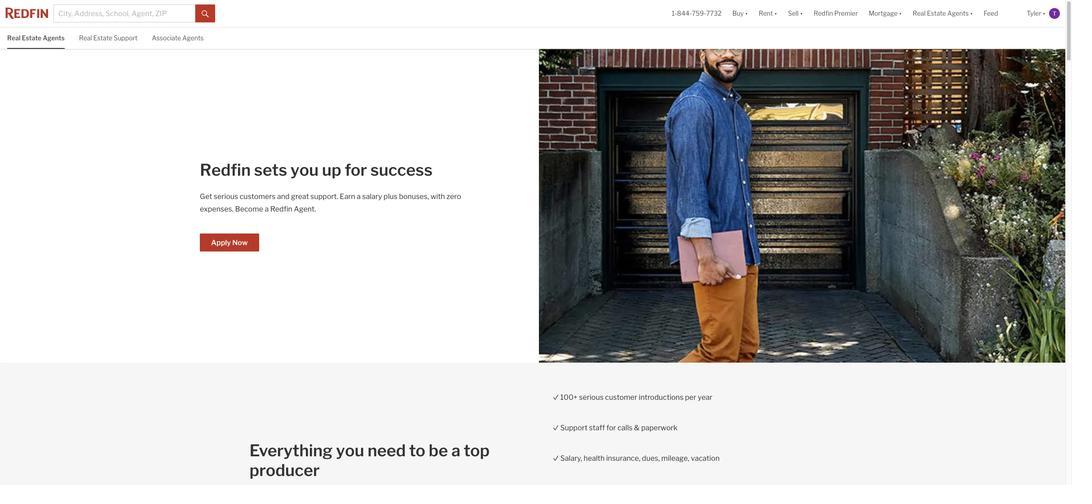 Task type: vqa. For each thing, say whether or not it's contained in the screenshot.
Mortgage ▾ dropdown button at top
yes



Task type: describe. For each thing, give the bounding box(es) containing it.
and
[[277, 193, 290, 201]]

support.
[[310, 193, 338, 201]]

great
[[291, 193, 309, 201]]

sets
[[254, 160, 287, 180]]

✓ salary, health insurance, dues, mileage, vacation
[[553, 455, 720, 463]]

producer
[[250, 461, 320, 481]]

▾ for tyler ▾
[[1043, 10, 1046, 17]]

per
[[685, 394, 696, 402]]

real estate agents ▾ button
[[907, 0, 978, 27]]

real estate agents
[[7, 34, 65, 42]]

success
[[370, 160, 433, 180]]

need
[[368, 441, 406, 461]]

redfin inside get serious customers and great support. earn a salary plus bonuses, with zero expenses. become a redfin agent.
[[270, 205, 292, 214]]

tyler
[[1027, 10, 1041, 17]]

1-
[[672, 10, 677, 17]]

get serious customers and great support. earn a salary plus bonuses, with zero expenses. become a redfin agent.
[[200, 193, 461, 214]]

support inside 'real estate support' link
[[114, 34, 138, 42]]

apply
[[211, 239, 231, 247]]

earn
[[340, 193, 355, 201]]

real estate agents ▾
[[913, 10, 973, 17]]

real for real estate agents ▾
[[913, 10, 926, 17]]

you inside everything you need to be a top producer
[[336, 441, 364, 461]]

redfin premier
[[814, 10, 858, 17]]

staff
[[589, 424, 605, 433]]

with
[[431, 193, 445, 201]]

now
[[232, 239, 248, 247]]

1 horizontal spatial support
[[560, 424, 587, 433]]

real estate support link
[[79, 27, 138, 48]]

associate agents
[[152, 34, 204, 42]]

expenses.
[[200, 205, 234, 214]]

associate agents link
[[152, 27, 204, 48]]

1 vertical spatial for
[[606, 424, 616, 433]]

mortgage ▾ button
[[863, 0, 907, 27]]

100+
[[560, 394, 578, 402]]

everything
[[250, 441, 333, 461]]

sell ▾ button
[[788, 0, 803, 27]]

introductions
[[639, 394, 683, 402]]

apply now button
[[200, 234, 259, 252]]

calls
[[618, 424, 633, 433]]

health
[[584, 455, 605, 463]]

bonuses,
[[399, 193, 429, 201]]

get
[[200, 193, 212, 201]]

real for real estate agents
[[7, 34, 20, 42]]

buy
[[732, 10, 744, 17]]

feed button
[[978, 0, 1021, 27]]

agent.
[[294, 205, 316, 214]]

customer
[[605, 394, 637, 402]]

real estate agents link
[[7, 27, 65, 48]]

become
[[235, 205, 263, 214]]

0 horizontal spatial you
[[290, 160, 319, 180]]

agents for real estate agents
[[43, 34, 65, 42]]

year
[[698, 394, 712, 402]]

estate for real estate support
[[93, 34, 112, 42]]

&
[[634, 424, 640, 433]]

be
[[429, 441, 448, 461]]

salary
[[362, 193, 382, 201]]



Task type: locate. For each thing, give the bounding box(es) containing it.
1 horizontal spatial for
[[606, 424, 616, 433]]

everything you need to be a top producer
[[250, 441, 490, 481]]

mortgage ▾ button
[[869, 0, 902, 27]]

0 horizontal spatial real
[[7, 34, 20, 42]]

premier
[[834, 10, 858, 17]]

844-
[[677, 10, 692, 17]]

1 horizontal spatial you
[[336, 441, 364, 461]]

2 horizontal spatial agents
[[947, 10, 969, 17]]

paperwork
[[641, 424, 677, 433]]

0 vertical spatial a
[[357, 193, 361, 201]]

for right up
[[345, 160, 367, 180]]

real inside 'link'
[[913, 10, 926, 17]]

submit search image
[[202, 10, 209, 17]]

✓ for ✓ support staff for calls & paperwork
[[553, 424, 559, 433]]

buy ▾ button
[[732, 0, 748, 27]]

support left staff
[[560, 424, 587, 433]]

dues,
[[642, 455, 660, 463]]

vacation
[[691, 455, 720, 463]]

agents inside "link"
[[43, 34, 65, 42]]

feed
[[984, 10, 998, 17]]

agents for real estate agents ▾
[[947, 10, 969, 17]]

a down the customers
[[265, 205, 269, 214]]

✓ left "salary,"
[[553, 455, 559, 463]]

2 vertical spatial ✓
[[553, 455, 559, 463]]

apply now
[[211, 239, 248, 247]]

▾ left feed
[[970, 10, 973, 17]]

1 vertical spatial serious
[[579, 394, 604, 402]]

6 ▾ from the left
[[1043, 10, 1046, 17]]

2 horizontal spatial estate
[[927, 10, 946, 17]]

▾ right tyler
[[1043, 10, 1046, 17]]

1 horizontal spatial estate
[[93, 34, 112, 42]]

1 vertical spatial support
[[560, 424, 587, 433]]

1 horizontal spatial agents
[[182, 34, 204, 42]]

▾ right buy
[[745, 10, 748, 17]]

▾ for rent ▾
[[774, 10, 777, 17]]

salary,
[[560, 455, 582, 463]]

0 horizontal spatial serious
[[214, 193, 238, 201]]

2 horizontal spatial a
[[451, 441, 460, 461]]

rent ▾
[[759, 10, 777, 17]]

2 horizontal spatial redfin
[[814, 10, 833, 17]]

1 vertical spatial a
[[265, 205, 269, 214]]

a
[[357, 193, 361, 201], [265, 205, 269, 214], [451, 441, 460, 461]]

City, Address, School, Agent, ZIP search field
[[53, 4, 195, 22]]

▾
[[745, 10, 748, 17], [774, 10, 777, 17], [800, 10, 803, 17], [899, 10, 902, 17], [970, 10, 973, 17], [1043, 10, 1046, 17]]

2 ✓ from the top
[[553, 424, 559, 433]]

7732
[[706, 10, 722, 17]]

▾ for mortgage ▾
[[899, 10, 902, 17]]

0 vertical spatial support
[[114, 34, 138, 42]]

serious
[[214, 193, 238, 201], [579, 394, 604, 402]]

serious up expenses. on the top left of page
[[214, 193, 238, 201]]

redfin sets you up for success
[[200, 160, 433, 180]]

0 vertical spatial ✓
[[553, 394, 559, 402]]

4 ▾ from the left
[[899, 10, 902, 17]]

redfin premier button
[[808, 0, 863, 27]]

▾ right sell
[[800, 10, 803, 17]]

top
[[464, 441, 490, 461]]

sell
[[788, 10, 799, 17]]

serious inside get serious customers and great support. earn a salary plus bonuses, with zero expenses. become a redfin agent.
[[214, 193, 238, 201]]

1 horizontal spatial serious
[[579, 394, 604, 402]]

a right be
[[451, 441, 460, 461]]

serious right 100+
[[579, 394, 604, 402]]

estate for real estate agents
[[22, 34, 41, 42]]

sell ▾
[[788, 10, 803, 17]]

0 vertical spatial redfin
[[814, 10, 833, 17]]

✓
[[553, 394, 559, 402], [553, 424, 559, 433], [553, 455, 559, 463]]

mortgage
[[869, 10, 898, 17]]

buy ▾ button
[[727, 0, 753, 27]]

a right earn
[[357, 193, 361, 201]]

a inside everything you need to be a top producer
[[451, 441, 460, 461]]

1 vertical spatial redfin
[[200, 160, 251, 180]]

✓ support staff for calls & paperwork
[[553, 424, 677, 433]]

✓ left 100+
[[553, 394, 559, 402]]

redfin down and
[[270, 205, 292, 214]]

for
[[345, 160, 367, 180], [606, 424, 616, 433]]

real estate agents ▾ link
[[913, 0, 973, 27]]

associate
[[152, 34, 181, 42]]

▾ for sell ▾
[[800, 10, 803, 17]]

5 ▾ from the left
[[970, 10, 973, 17]]

agent walking down the street and smiling image
[[539, 49, 1065, 363]]

tyler ▾
[[1027, 10, 1046, 17]]

759-
[[692, 10, 706, 17]]

user photo image
[[1049, 8, 1060, 19]]

customers
[[240, 193, 276, 201]]

agents
[[947, 10, 969, 17], [43, 34, 65, 42], [182, 34, 204, 42]]

0 horizontal spatial support
[[114, 34, 138, 42]]

3 ✓ from the top
[[553, 455, 559, 463]]

2 horizontal spatial real
[[913, 10, 926, 17]]

rent ▾ button
[[753, 0, 783, 27]]

▾ inside 'link'
[[970, 10, 973, 17]]

0 vertical spatial serious
[[214, 193, 238, 201]]

1 ✓ from the top
[[553, 394, 559, 402]]

0 horizontal spatial estate
[[22, 34, 41, 42]]

0 vertical spatial you
[[290, 160, 319, 180]]

real estate support
[[79, 34, 138, 42]]

mileage,
[[661, 455, 689, 463]]

1-844-759-7732
[[672, 10, 722, 17]]

1 horizontal spatial redfin
[[270, 205, 292, 214]]

support
[[114, 34, 138, 42], [560, 424, 587, 433]]

sell ▾ button
[[783, 0, 808, 27]]

for left calls
[[606, 424, 616, 433]]

plus
[[384, 193, 397, 201]]

redfin inside button
[[814, 10, 833, 17]]

✓ for ✓ salary, health insurance, dues, mileage, vacation
[[553, 455, 559, 463]]

redfin up get
[[200, 160, 251, 180]]

rent ▾ button
[[759, 0, 777, 27]]

0 vertical spatial for
[[345, 160, 367, 180]]

redfin for redfin sets you up for success
[[200, 160, 251, 180]]

support down city, address, school, agent, zip search box
[[114, 34, 138, 42]]

1 ▾ from the left
[[745, 10, 748, 17]]

▾ right rent
[[774, 10, 777, 17]]

to
[[409, 441, 425, 461]]

0 horizontal spatial for
[[345, 160, 367, 180]]

insurance,
[[606, 455, 640, 463]]

buy ▾
[[732, 10, 748, 17]]

real
[[913, 10, 926, 17], [7, 34, 20, 42], [79, 34, 92, 42]]

estate
[[927, 10, 946, 17], [22, 34, 41, 42], [93, 34, 112, 42]]

redfin for redfin premier
[[814, 10, 833, 17]]

2 vertical spatial redfin
[[270, 205, 292, 214]]

mortgage ▾
[[869, 10, 902, 17]]

▾ right mortgage
[[899, 10, 902, 17]]

agents inside 'link'
[[947, 10, 969, 17]]

1 vertical spatial ✓
[[553, 424, 559, 433]]

0 horizontal spatial a
[[265, 205, 269, 214]]

up
[[322, 160, 341, 180]]

✓ for ✓ 100+ serious customer introductions per year
[[553, 394, 559, 402]]

you left up
[[290, 160, 319, 180]]

redfin
[[814, 10, 833, 17], [200, 160, 251, 180], [270, 205, 292, 214]]

1 horizontal spatial a
[[357, 193, 361, 201]]

▾ for buy ▾
[[745, 10, 748, 17]]

redfin left premier
[[814, 10, 833, 17]]

2 ▾ from the left
[[774, 10, 777, 17]]

1-844-759-7732 link
[[672, 10, 722, 17]]

zero
[[447, 193, 461, 201]]

✓ left staff
[[553, 424, 559, 433]]

✓ 100+ serious customer introductions per year
[[553, 394, 712, 402]]

real inside "link"
[[7, 34, 20, 42]]

you
[[290, 160, 319, 180], [336, 441, 364, 461]]

0 horizontal spatial redfin
[[200, 160, 251, 180]]

2 vertical spatial a
[[451, 441, 460, 461]]

estate inside 'link'
[[927, 10, 946, 17]]

estate for real estate agents ▾
[[927, 10, 946, 17]]

1 horizontal spatial real
[[79, 34, 92, 42]]

rent
[[759, 10, 773, 17]]

estate inside "link"
[[22, 34, 41, 42]]

3 ▾ from the left
[[800, 10, 803, 17]]

you left need
[[336, 441, 364, 461]]

1 vertical spatial you
[[336, 441, 364, 461]]

real for real estate support
[[79, 34, 92, 42]]

0 horizontal spatial agents
[[43, 34, 65, 42]]



